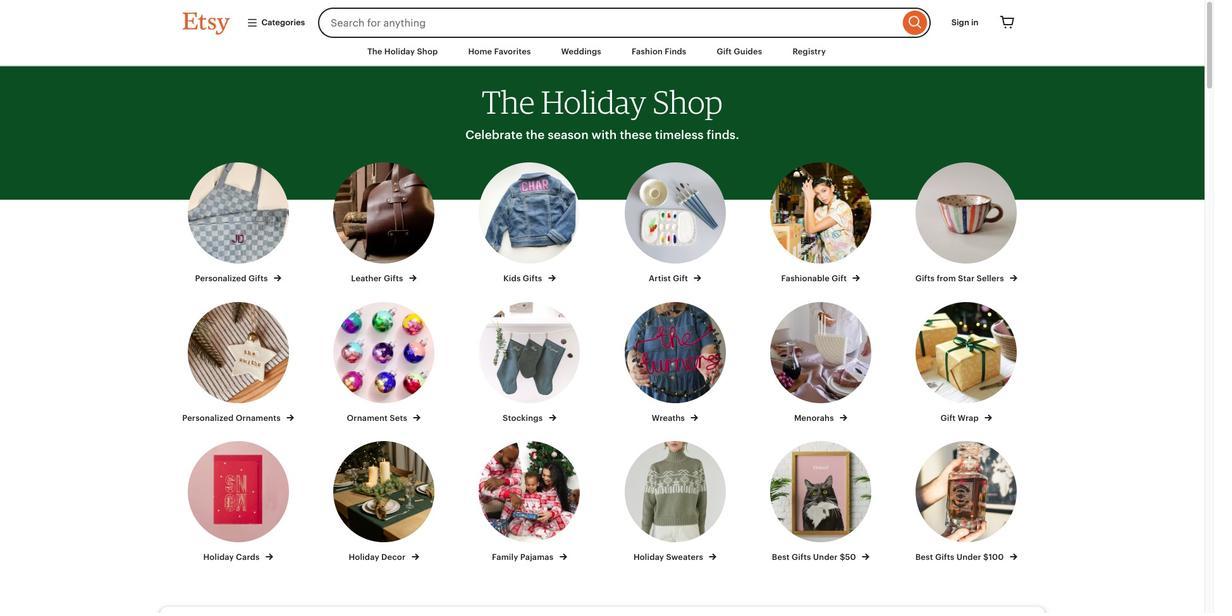 Task type: locate. For each thing, give the bounding box(es) containing it.
gifts inside best gifts under $50 link
[[792, 552, 811, 562]]

1 vertical spatial personalized
[[182, 413, 234, 423]]

sign in
[[951, 18, 979, 27]]

ornaments
[[236, 413, 281, 423]]

personalized gifts link
[[177, 163, 300, 285]]

fashionable gift link
[[759, 163, 882, 285]]

star
[[958, 274, 975, 284]]

gifts inside personalized gifts link
[[248, 274, 268, 284]]

gifts
[[248, 274, 268, 284], [384, 274, 403, 284], [523, 274, 542, 284], [915, 274, 935, 284], [792, 552, 811, 562], [935, 552, 954, 562]]

under
[[813, 552, 838, 562], [957, 552, 981, 562]]

gift wrap link
[[905, 302, 1028, 424]]

favorites
[[494, 47, 531, 56]]

the inside main content
[[482, 83, 535, 122]]

under left $100
[[957, 552, 981, 562]]

1 under from the left
[[813, 552, 838, 562]]

holiday decor link
[[322, 441, 445, 563]]

weddings link
[[552, 40, 611, 63]]

1 vertical spatial the
[[482, 83, 535, 122]]

gifts inside kids gifts link
[[523, 274, 542, 284]]

0 vertical spatial the
[[367, 47, 382, 56]]

in
[[971, 18, 979, 27]]

menu bar
[[160, 38, 1045, 67]]

categories button
[[237, 11, 314, 34]]

celebrate
[[465, 128, 523, 141]]

$50
[[840, 552, 856, 562]]

home favorites link
[[459, 40, 540, 63]]

1 horizontal spatial the holiday shop
[[482, 83, 723, 122]]

gifts inside gifts from star sellers link
[[915, 274, 935, 284]]

personalized
[[195, 274, 246, 284], [182, 413, 234, 423]]

None search field
[[318, 8, 931, 38]]

with
[[592, 128, 617, 141]]

none search field inside banner
[[318, 8, 931, 38]]

gift left guides
[[717, 47, 732, 56]]

holiday
[[384, 47, 415, 56], [541, 83, 646, 122], [203, 552, 234, 562], [349, 552, 379, 562], [634, 552, 664, 562]]

finds.
[[707, 128, 739, 141]]

stockings link
[[468, 302, 591, 424]]

$100
[[983, 552, 1004, 562]]

the holiday shop link
[[358, 40, 447, 63]]

leather
[[351, 274, 382, 284]]

gifts for best gifts under $100
[[935, 552, 954, 562]]

guides
[[734, 47, 762, 56]]

0 horizontal spatial shop
[[417, 47, 438, 56]]

leather gifts link
[[322, 163, 445, 285]]

the inside menu bar
[[367, 47, 382, 56]]

2 under from the left
[[957, 552, 981, 562]]

categories
[[261, 18, 305, 27]]

cards
[[236, 552, 260, 562]]

gifts for kids gifts
[[523, 274, 542, 284]]

the holiday shop main content
[[0, 67, 1205, 613]]

shop left home
[[417, 47, 438, 56]]

under left $50
[[813, 552, 838, 562]]

0 vertical spatial the holiday shop
[[367, 47, 438, 56]]

gifts inside leather gifts link
[[384, 274, 403, 284]]

sets
[[390, 413, 407, 423]]

ornament sets
[[347, 413, 409, 423]]

1 vertical spatial the holiday shop
[[482, 83, 723, 122]]

holiday sweaters
[[634, 552, 705, 562]]

gift right 'fashionable'
[[832, 274, 847, 284]]

these
[[620, 128, 652, 141]]

weddings
[[561, 47, 601, 56]]

best gifts under $50 link
[[759, 441, 882, 563]]

2 best from the left
[[915, 552, 933, 562]]

ornament
[[347, 413, 388, 423]]

holiday for holiday cards
[[203, 552, 234, 562]]

banner
[[160, 0, 1045, 38]]

the
[[367, 47, 382, 56], [482, 83, 535, 122]]

holiday decor
[[349, 552, 408, 562]]

gift
[[717, 47, 732, 56], [673, 274, 688, 284], [832, 274, 847, 284], [941, 413, 956, 423]]

1 vertical spatial shop
[[652, 83, 723, 122]]

ornament sets link
[[322, 302, 445, 424]]

1 horizontal spatial shop
[[652, 83, 723, 122]]

1 best from the left
[[772, 552, 790, 562]]

the holiday shop
[[367, 47, 438, 56], [482, 83, 723, 122]]

celebrate the season with these timeless finds.
[[465, 128, 739, 141]]

shop up timeless
[[652, 83, 723, 122]]

gift left wrap
[[941, 413, 956, 423]]

decor
[[381, 552, 406, 562]]

sweaters
[[666, 552, 703, 562]]

fashion
[[632, 47, 663, 56]]

home
[[468, 47, 492, 56]]

gifts from star sellers link
[[905, 163, 1028, 285]]

0 horizontal spatial the
[[367, 47, 382, 56]]

family pajamas
[[492, 552, 556, 562]]

1 horizontal spatial under
[[957, 552, 981, 562]]

shop inside main content
[[652, 83, 723, 122]]

the
[[526, 128, 545, 141]]

the holiday shop inside main content
[[482, 83, 723, 122]]

sellers
[[977, 274, 1004, 284]]

1 horizontal spatial the
[[482, 83, 535, 122]]

fashion finds
[[632, 47, 686, 56]]

under for $100
[[957, 552, 981, 562]]

0 horizontal spatial best
[[772, 552, 790, 562]]

best
[[772, 552, 790, 562], [915, 552, 933, 562]]

menorahs link
[[759, 302, 882, 424]]

personalized ornaments link
[[177, 302, 300, 424]]

gift wrap
[[941, 413, 981, 423]]

wreaths
[[652, 413, 687, 423]]

0 vertical spatial shop
[[417, 47, 438, 56]]

pajamas
[[520, 552, 554, 562]]

gifts inside best gifts under $100 link
[[935, 552, 954, 562]]

0 vertical spatial personalized
[[195, 274, 246, 284]]

0 horizontal spatial under
[[813, 552, 838, 562]]

shop
[[417, 47, 438, 56], [652, 83, 723, 122]]

1 horizontal spatial best
[[915, 552, 933, 562]]

personalized for personalized ornaments
[[182, 413, 234, 423]]



Task type: describe. For each thing, give the bounding box(es) containing it.
holiday sweaters link
[[614, 441, 737, 563]]

best gifts under $100 link
[[905, 441, 1028, 563]]

artist gift link
[[614, 163, 737, 285]]

gifts from star sellers
[[915, 274, 1006, 284]]

stockings
[[503, 413, 545, 423]]

personalized gifts
[[195, 274, 270, 284]]

fashionable gift
[[781, 274, 849, 284]]

kids gifts
[[503, 274, 544, 284]]

personalized ornaments
[[182, 413, 283, 423]]

0 horizontal spatial the holiday shop
[[367, 47, 438, 56]]

from
[[937, 274, 956, 284]]

artist
[[649, 274, 671, 284]]

menorahs
[[794, 413, 836, 423]]

banner containing categories
[[160, 0, 1045, 38]]

wrap
[[958, 413, 979, 423]]

best for best gifts under $50
[[772, 552, 790, 562]]

registry
[[793, 47, 826, 56]]

home favorites
[[468, 47, 531, 56]]

holiday cards
[[203, 552, 262, 562]]

gift guides
[[717, 47, 762, 56]]

registry link
[[783, 40, 835, 63]]

gifts for personalized gifts
[[248, 274, 268, 284]]

gift right artist
[[673, 274, 688, 284]]

fashionable
[[781, 274, 830, 284]]

under for $50
[[813, 552, 838, 562]]

timeless
[[655, 128, 704, 141]]

leather gifts
[[351, 274, 405, 284]]

holiday cards link
[[177, 441, 300, 563]]

best gifts under $100
[[915, 552, 1006, 562]]

personalized for personalized gifts
[[195, 274, 246, 284]]

kids
[[503, 274, 521, 284]]

sign
[[951, 18, 969, 27]]

wreaths link
[[614, 302, 737, 424]]

gift guides link
[[707, 40, 772, 63]]

finds
[[665, 47, 686, 56]]

fashion finds link
[[622, 40, 696, 63]]

menu bar containing the holiday shop
[[160, 38, 1045, 67]]

family
[[492, 552, 518, 562]]

best for best gifts under $100
[[915, 552, 933, 562]]

artist gift
[[649, 274, 690, 284]]

gifts for best gifts under $50
[[792, 552, 811, 562]]

kids gifts link
[[468, 163, 591, 285]]

family pajamas link
[[468, 441, 591, 563]]

holiday for holiday sweaters
[[634, 552, 664, 562]]

sign in button
[[942, 11, 988, 34]]

season
[[548, 128, 589, 141]]

holiday for holiday decor
[[349, 552, 379, 562]]

gifts for leather gifts
[[384, 274, 403, 284]]

Search for anything text field
[[318, 8, 900, 38]]

best gifts under $50
[[772, 552, 858, 562]]



Task type: vqa. For each thing, say whether or not it's contained in the screenshot.
quality,
no



